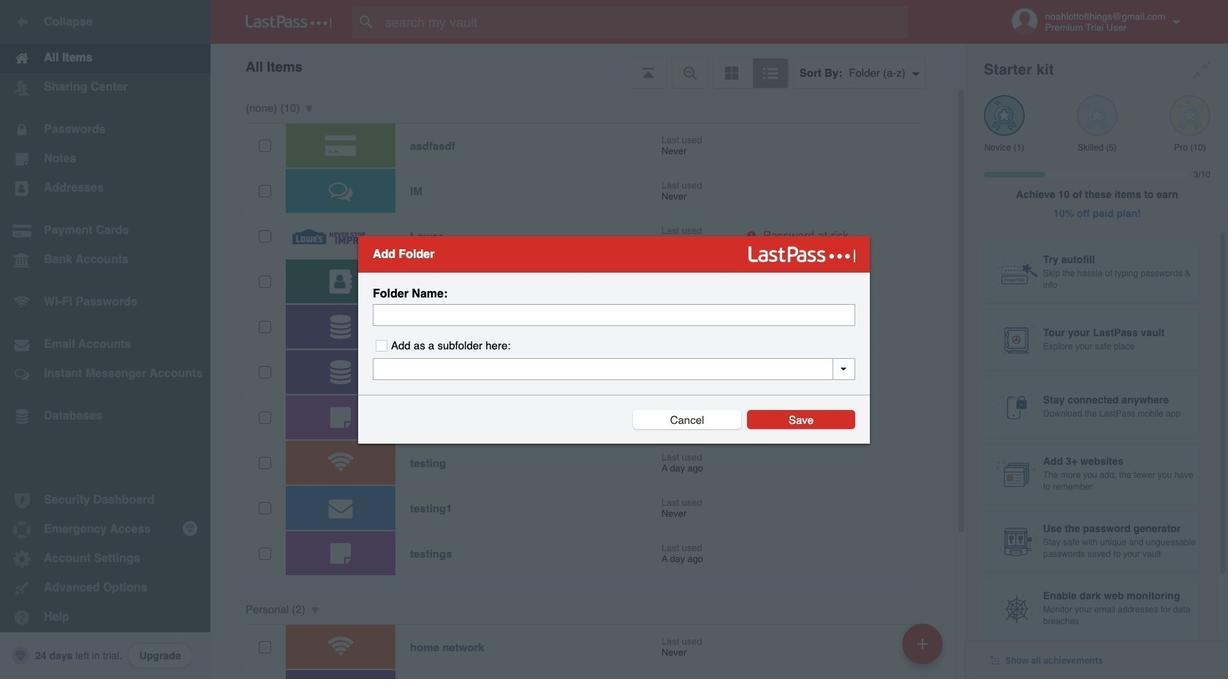 Task type: locate. For each thing, give the bounding box(es) containing it.
search my vault text field
[[353, 6, 937, 38]]

None text field
[[373, 304, 856, 326]]

dialog
[[358, 236, 870, 444]]

new item image
[[918, 639, 928, 649]]

vault options navigation
[[211, 44, 967, 88]]

new item navigation
[[897, 619, 952, 679]]

lastpass image
[[246, 15, 332, 29]]



Task type: describe. For each thing, give the bounding box(es) containing it.
Search search field
[[353, 6, 937, 38]]

main navigation navigation
[[0, 0, 211, 679]]



